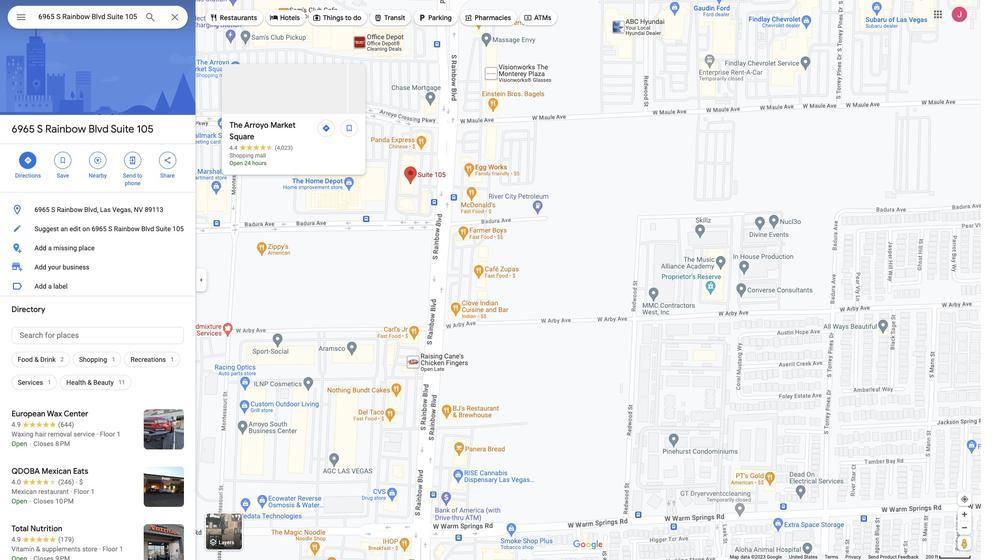 Task type: locate. For each thing, give the bounding box(es) containing it.
shopping inside 6965 s rainbow blvd suite 105 main content
[[79, 356, 107, 364]]


[[270, 12, 278, 23]]

⋅ inside waxing hair removal service · floor 1 open ⋅ closes 8 pm
[[29, 440, 32, 448]]

shopping
[[230, 152, 254, 159], [79, 356, 107, 364]]

0 vertical spatial 4.9
[[12, 421, 21, 429]]

2 a from the top
[[48, 283, 52, 290]]

0 vertical spatial open
[[230, 160, 243, 167]]

ft
[[935, 555, 939, 560]]

1 vertical spatial blvd
[[141, 225, 154, 233]]

send up phone
[[123, 173, 136, 179]]

0 horizontal spatial s
[[37, 123, 43, 136]]

shopping mall open 24 hours
[[230, 152, 267, 167]]

floor right store
[[103, 546, 118, 554]]

add for add a label
[[35, 283, 46, 290]]

2 vertical spatial open
[[12, 498, 27, 506]]

send for send to phone
[[123, 173, 136, 179]]

drink
[[40, 356, 56, 364]]

None text field
[[12, 327, 184, 345]]

6965 right "on"
[[92, 225, 107, 233]]

1 vertical spatial a
[[48, 283, 52, 290]]

mexican restaurant · floor 1 open ⋅ closes 10 pm
[[12, 488, 95, 506]]

floor
[[100, 431, 115, 439], [74, 488, 89, 496], [103, 546, 118, 554]]

blvd down 89113
[[141, 225, 154, 233]]

1
[[112, 357, 115, 363], [171, 357, 174, 363], [48, 380, 51, 386], [117, 431, 121, 439], [91, 488, 95, 496], [119, 546, 123, 554]]

a left "label"
[[48, 283, 52, 290]]

6965 inside button
[[35, 206, 50, 214]]

1 horizontal spatial shopping
[[230, 152, 254, 159]]


[[209, 12, 218, 23]]

& for beauty
[[88, 379, 92, 387]]

2 vertical spatial s
[[108, 225, 112, 233]]

0 horizontal spatial suite
[[111, 123, 134, 136]]

closes inside waxing hair removal service · floor 1 open ⋅ closes 8 pm
[[33, 440, 54, 448]]

1 vertical spatial suite
[[156, 225, 171, 233]]

health & beauty 11
[[66, 379, 125, 387]]

6965
[[12, 123, 35, 136], [35, 206, 50, 214], [92, 225, 107, 233]]

105
[[137, 123, 154, 136], [173, 225, 184, 233]]

200 ft button
[[926, 555, 972, 560]]

 button
[[8, 6, 35, 31]]

floor right service in the left of the page
[[100, 431, 115, 439]]

blvd up 
[[88, 123, 109, 136]]

(179)
[[58, 536, 74, 544]]


[[93, 155, 102, 166]]

shopping up the health & beauty 11 at the left of the page
[[79, 356, 107, 364]]

rainbow up edit
[[57, 206, 83, 214]]

0 vertical spatial 6965
[[12, 123, 35, 136]]

nearby
[[89, 173, 107, 179]]

0 vertical spatial a
[[48, 244, 52, 252]]

arroyo
[[244, 121, 269, 130]]

mexican up (246)
[[42, 467, 71, 477]]


[[128, 155, 137, 166]]

s inside "button"
[[108, 225, 112, 233]]

a
[[48, 244, 52, 252], [48, 283, 52, 290]]

waxing hair removal service · floor 1 open ⋅ closes 8 pm
[[12, 431, 121, 448]]

edit
[[70, 225, 81, 233]]

footer containing map data ©2023 google
[[730, 555, 926, 561]]

google
[[767, 555, 782, 560]]

shopping mall element
[[230, 152, 266, 159]]

6965 s rainbow blvd suite 105
[[12, 123, 154, 136]]

terms button
[[825, 555, 839, 561]]

 restaurants
[[209, 12, 257, 23]]

suite inside "button"
[[156, 225, 171, 233]]

terms
[[825, 555, 839, 560]]

mexican
[[42, 467, 71, 477], [12, 488, 37, 496]]

· right service in the left of the page
[[97, 431, 98, 439]]

s for 6965 s rainbow blvd, las vegas, nv 89113
[[51, 206, 55, 214]]


[[24, 155, 32, 166]]

0 vertical spatial closes
[[33, 440, 54, 448]]

send left "product"
[[869, 555, 879, 560]]

mall
[[255, 152, 266, 159]]

0 horizontal spatial shopping
[[79, 356, 107, 364]]

2 vertical spatial floor
[[103, 546, 118, 554]]

1 vertical spatial to
[[137, 173, 142, 179]]

1 vertical spatial add
[[35, 264, 46, 271]]

6965 up 
[[12, 123, 35, 136]]

1 vertical spatial closes
[[33, 498, 54, 506]]

shopping inside shopping mall open 24 hours
[[230, 152, 254, 159]]

vitamin
[[12, 546, 34, 554]]

6965 s rainbow blvd suite 105 main content
[[0, 0, 196, 561]]

& for drink
[[34, 356, 39, 364]]

0 vertical spatial rainbow
[[45, 123, 86, 136]]

6965 up suggest
[[35, 206, 50, 214]]

phone
[[125, 180, 141, 187]]

4.4 stars 4,023 reviews image
[[230, 144, 293, 152]]

0 vertical spatial suite
[[111, 123, 134, 136]]

1 vertical spatial ⋅
[[29, 498, 32, 506]]

⋅ down 4.0 stars 246 reviews image
[[29, 498, 32, 506]]

suite
[[111, 123, 134, 136], [156, 225, 171, 233]]

open down 4.0
[[12, 498, 27, 506]]

services
[[18, 379, 43, 387]]

suggest an edit on 6965 s rainbow blvd suite 105
[[35, 225, 184, 233]]

blvd,
[[84, 206, 98, 214]]

None field
[[38, 11, 137, 23]]

4.9 for total
[[12, 536, 21, 544]]

(4,023)
[[275, 145, 293, 151]]

united
[[790, 555, 803, 560]]

1 vertical spatial floor
[[74, 488, 89, 496]]

0 vertical spatial shopping
[[230, 152, 254, 159]]

2 vertical spatial rainbow
[[114, 225, 140, 233]]


[[524, 12, 532, 23]]

1 inside mexican restaurant · floor 1 open ⋅ closes 10 pm
[[91, 488, 95, 496]]

open inside shopping mall open 24 hours
[[230, 160, 243, 167]]

eats
[[73, 467, 88, 477]]

1 horizontal spatial send
[[869, 555, 879, 560]]

rainbow inside "button"
[[114, 225, 140, 233]]

1 horizontal spatial s
[[51, 206, 55, 214]]

send inside send to phone
[[123, 173, 136, 179]]

place
[[79, 244, 95, 252]]

pharmacies
[[475, 13, 511, 22]]

add a missing place
[[35, 244, 95, 252]]

send inside send product feedback button
[[869, 555, 879, 560]]

0 vertical spatial add
[[35, 244, 46, 252]]

add left your
[[35, 264, 46, 271]]

0 horizontal spatial mexican
[[12, 488, 37, 496]]

2 ⋅ from the top
[[29, 498, 32, 506]]

add
[[35, 244, 46, 252], [35, 264, 46, 271], [35, 283, 46, 290]]

zoom in image
[[961, 511, 969, 519]]

to
[[345, 13, 352, 22], [137, 173, 142, 179]]

blvd
[[88, 123, 109, 136], [141, 225, 154, 233]]

privacy
[[846, 555, 861, 560]]

to left do
[[345, 13, 352, 22]]

layers
[[219, 540, 234, 547]]

open left 24
[[230, 160, 243, 167]]

0 horizontal spatial blvd
[[88, 123, 109, 136]]

a left missing
[[48, 244, 52, 252]]

add down suggest
[[35, 244, 46, 252]]

to up phone
[[137, 173, 142, 179]]

6965 for 6965 s rainbow blvd, las vegas, nv 89113
[[35, 206, 50, 214]]

wax
[[47, 410, 62, 419]]

1 vertical spatial shopping
[[79, 356, 107, 364]]

6965 S Rainbow Blvd Suite 105, Enterprise, NV 89113 field
[[8, 6, 188, 29]]

removal
[[48, 431, 72, 439]]

floor inside mexican restaurant · floor 1 open ⋅ closes 10 pm
[[74, 488, 89, 496]]


[[418, 12, 427, 23]]

2 horizontal spatial s
[[108, 225, 112, 233]]

& right food
[[34, 356, 39, 364]]

 parking
[[418, 12, 452, 23]]

services 1
[[18, 379, 51, 387]]

add for add a missing place
[[35, 244, 46, 252]]

0 vertical spatial mexican
[[42, 467, 71, 477]]

rainbow inside button
[[57, 206, 83, 214]]

map
[[730, 555, 740, 560]]

& down 4.9 stars 179 reviews image
[[36, 546, 40, 554]]

floor inside waxing hair removal service · floor 1 open ⋅ closes 8 pm
[[100, 431, 115, 439]]

1 vertical spatial send
[[869, 555, 879, 560]]

1 add from the top
[[35, 244, 46, 252]]

3 add from the top
[[35, 283, 46, 290]]

privacy button
[[846, 555, 861, 561]]

0 horizontal spatial send
[[123, 173, 136, 179]]

0 horizontal spatial 105
[[137, 123, 154, 136]]

footer
[[730, 555, 926, 561]]

6965 s rainbow blvd, las vegas, nv 89113 button
[[0, 200, 196, 220]]

suite down 89113
[[156, 225, 171, 233]]

add left "label"
[[35, 283, 46, 290]]

(644)
[[58, 421, 74, 429]]

floor for service
[[100, 431, 115, 439]]

0 vertical spatial s
[[37, 123, 43, 136]]

floor down price: inexpensive image
[[74, 488, 89, 496]]

closes down hair
[[33, 440, 54, 448]]

to inside  things to do
[[345, 13, 352, 22]]

1 vertical spatial s
[[51, 206, 55, 214]]

1 inside the recreations 1
[[171, 357, 174, 363]]

1 horizontal spatial to
[[345, 13, 352, 22]]

1 a from the top
[[48, 244, 52, 252]]

& right health
[[88, 379, 92, 387]]

1 ⋅ from the top
[[29, 440, 32, 448]]

1 vertical spatial 6965
[[35, 206, 50, 214]]

restaurants
[[220, 13, 257, 22]]

on
[[82, 225, 90, 233]]

· inside waxing hair removal service · floor 1 open ⋅ closes 8 pm
[[97, 431, 98, 439]]

1 vertical spatial 105
[[173, 225, 184, 233]]

0 vertical spatial send
[[123, 173, 136, 179]]

0 vertical spatial to
[[345, 13, 352, 22]]

$
[[79, 479, 83, 486]]

footer inside 'google maps' element
[[730, 555, 926, 561]]

0 vertical spatial floor
[[100, 431, 115, 439]]

s inside button
[[51, 206, 55, 214]]

your
[[48, 264, 61, 271]]

rainbow down 'vegas,'
[[114, 225, 140, 233]]

shopping up 24
[[230, 152, 254, 159]]

2 vertical spatial 6965
[[92, 225, 107, 233]]

1 vertical spatial rainbow
[[57, 206, 83, 214]]

floor for store
[[103, 546, 118, 554]]

closes down restaurant
[[33, 498, 54, 506]]

store
[[82, 546, 97, 554]]

0 vertical spatial ⋅
[[29, 440, 32, 448]]

2 4.9 from the top
[[12, 536, 21, 544]]

google maps element
[[0, 0, 982, 561]]

hours
[[252, 160, 267, 167]]

closes
[[33, 440, 54, 448], [33, 498, 54, 506]]

none field inside 6965 s rainbow blvd suite 105, enterprise, nv 89113 field
[[38, 11, 137, 23]]

1 vertical spatial mexican
[[12, 488, 37, 496]]

suite up 
[[111, 123, 134, 136]]

mexican down 4.0
[[12, 488, 37, 496]]

4.9
[[12, 421, 21, 429], [12, 536, 21, 544]]

recreations 1
[[131, 356, 174, 364]]

⋅
[[29, 440, 32, 448], [29, 498, 32, 506]]

open down waxing
[[12, 440, 27, 448]]

2 add from the top
[[35, 264, 46, 271]]

2 closes from the top
[[33, 498, 54, 506]]

⋅ down waxing
[[29, 440, 32, 448]]

2 vertical spatial add
[[35, 283, 46, 290]]

1 horizontal spatial blvd
[[141, 225, 154, 233]]

2 vertical spatial &
[[36, 546, 40, 554]]

1 4.9 from the top
[[12, 421, 21, 429]]

shopping 1
[[79, 356, 115, 364]]

nv
[[134, 206, 143, 214]]

service
[[74, 431, 95, 439]]

price: inexpensive image
[[79, 479, 83, 486]]

· down (246)
[[71, 488, 72, 496]]

an
[[61, 225, 68, 233]]

0 horizontal spatial to
[[137, 173, 142, 179]]

open inside mexican restaurant · floor 1 open ⋅ closes 10 pm
[[12, 498, 27, 506]]

4.9 down total
[[12, 536, 21, 544]]

4.9 up waxing
[[12, 421, 21, 429]]

open inside waxing hair removal service · floor 1 open ⋅ closes 8 pm
[[12, 440, 27, 448]]

 search field
[[8, 6, 188, 31]]

1 vertical spatial open
[[12, 440, 27, 448]]

mexican inside mexican restaurant · floor 1 open ⋅ closes 10 pm
[[12, 488, 37, 496]]

1 vertical spatial 4.9
[[12, 536, 21, 544]]

1 vertical spatial &
[[88, 379, 92, 387]]

1 horizontal spatial suite
[[156, 225, 171, 233]]

1 horizontal spatial 105
[[173, 225, 184, 233]]

rainbow up 
[[45, 123, 86, 136]]

zoom out image
[[961, 525, 969, 532]]

rainbow for blvd
[[45, 123, 86, 136]]

1 closes from the top
[[33, 440, 54, 448]]

0 vertical spatial &
[[34, 356, 39, 364]]



Task type: vqa. For each thing, say whether or not it's contained in the screenshot.


Task type: describe. For each thing, give the bounding box(es) containing it.
restaurant
[[38, 488, 69, 496]]

none text field inside 6965 s rainbow blvd suite 105 main content
[[12, 327, 184, 345]]

directory
[[12, 305, 45, 315]]

center
[[64, 410, 88, 419]]

health
[[66, 379, 86, 387]]

product
[[880, 555, 897, 560]]

label
[[53, 283, 68, 290]]

send for send product feedback
[[869, 555, 879, 560]]

suggest an edit on 6965 s rainbow blvd suite 105 button
[[0, 220, 196, 239]]

4.9 for european
[[12, 421, 21, 429]]

a for label
[[48, 283, 52, 290]]

6965 inside "button"
[[92, 225, 107, 233]]

beauty
[[93, 379, 114, 387]]

waxing
[[12, 431, 33, 439]]

send product feedback button
[[869, 555, 919, 561]]

data
[[741, 555, 750, 560]]

atms
[[534, 13, 552, 22]]

a for missing
[[48, 244, 52, 252]]

add a label
[[35, 283, 68, 290]]

add a missing place button
[[0, 239, 196, 258]]

european wax center
[[12, 410, 88, 419]]

send to phone
[[123, 173, 142, 187]]

google account: james peterson  
(james.peterson1902@gmail.com) image
[[952, 7, 968, 22]]

11
[[119, 380, 125, 386]]

· inside mexican restaurant · floor 1 open ⋅ closes 10 pm
[[71, 488, 72, 496]]

shopping for shopping 1
[[79, 356, 107, 364]]

missing
[[53, 244, 77, 252]]

add your business
[[35, 264, 89, 271]]

the arroyo market square element
[[230, 120, 315, 143]]

 transit
[[374, 12, 406, 23]]

1 inside services 1
[[48, 380, 51, 386]]

food & drink 2
[[18, 356, 64, 364]]

square
[[230, 132, 255, 142]]

0 vertical spatial 105
[[137, 123, 154, 136]]

show street view coverage image
[[958, 537, 972, 551]]

4.0
[[12, 479, 21, 486]]

closes inside mexican restaurant · floor 1 open ⋅ closes 10 pm
[[33, 498, 54, 506]]

show your location image
[[961, 496, 970, 504]]

0 vertical spatial blvd
[[88, 123, 109, 136]]


[[464, 12, 473, 23]]

business
[[63, 264, 89, 271]]

rainbow for blvd,
[[57, 206, 83, 214]]

feedback
[[898, 555, 919, 560]]

save image
[[345, 124, 354, 133]]

supplements
[[42, 546, 81, 554]]

map data ©2023 google
[[730, 555, 782, 560]]

· $
[[76, 479, 83, 486]]

4.0 stars 246 reviews image
[[12, 478, 74, 487]]

total nutrition
[[12, 525, 62, 534]]

vegas,
[[112, 206, 132, 214]]

add for add your business
[[35, 264, 46, 271]]

shopping for shopping mall open 24 hours
[[230, 152, 254, 159]]

directions
[[15, 173, 41, 179]]

european
[[12, 410, 45, 419]]

 pharmacies
[[464, 12, 511, 23]]

4.9 stars 644 reviews image
[[12, 420, 74, 430]]

to inside send to phone
[[137, 173, 142, 179]]


[[163, 155, 172, 166]]

do
[[353, 13, 362, 22]]

the
[[230, 121, 243, 130]]

blvd inside suggest an edit on 6965 s rainbow blvd suite 105 "button"
[[141, 225, 154, 233]]

transit
[[385, 13, 406, 22]]

& for supplements
[[36, 546, 40, 554]]

parking
[[429, 13, 452, 22]]

the arroyo market square
[[230, 121, 296, 142]]

1 inside shopping 1
[[112, 357, 115, 363]]

©2023
[[751, 555, 766, 560]]

4.9 stars 179 reviews image
[[12, 535, 74, 545]]

⋅ inside mexican restaurant · floor 1 open ⋅ closes 10 pm
[[29, 498, 32, 506]]

qdoba
[[12, 467, 40, 477]]

vitamin & supplements store · floor 1
[[12, 546, 123, 554]]


[[313, 12, 321, 23]]

nutrition
[[30, 525, 62, 534]]

collapse side panel image
[[196, 275, 207, 286]]

hotels
[[280, 13, 300, 22]]


[[15, 11, 27, 24]]

food
[[18, 356, 33, 364]]

6965 for 6965 s rainbow blvd suite 105
[[12, 123, 35, 136]]

actions for 6965 s rainbow blvd suite 105 region
[[0, 144, 196, 192]]

8 pm
[[55, 440, 70, 448]]

states
[[804, 555, 818, 560]]

200 ft
[[926, 555, 939, 560]]

1 inside waxing hair removal service · floor 1 open ⋅ closes 8 pm
[[117, 431, 121, 439]]

add a label button
[[0, 277, 196, 296]]

things
[[323, 13, 344, 22]]

share
[[160, 173, 175, 179]]

10 pm
[[55, 498, 74, 506]]

· right store
[[99, 546, 101, 554]]

200
[[926, 555, 934, 560]]

 hotels
[[270, 12, 300, 23]]

hair
[[35, 431, 46, 439]]

qdoba mexican eats
[[12, 467, 88, 477]]

2
[[61, 357, 64, 363]]

total
[[12, 525, 29, 534]]


[[59, 155, 67, 166]]

89113
[[145, 206, 164, 214]]

the arroyo market square tooltip
[[222, 64, 982, 175]]

add your business link
[[0, 258, 196, 277]]

24
[[244, 160, 251, 167]]

1 horizontal spatial mexican
[[42, 467, 71, 477]]

105 inside "button"
[[173, 225, 184, 233]]

6965 s rainbow blvd, las vegas, nv 89113
[[35, 206, 164, 214]]

s for 6965 s rainbow blvd suite 105
[[37, 123, 43, 136]]

directions image
[[322, 124, 331, 133]]

· left price: inexpensive image
[[76, 479, 78, 486]]

save
[[57, 173, 69, 179]]

(246)
[[58, 479, 74, 486]]



